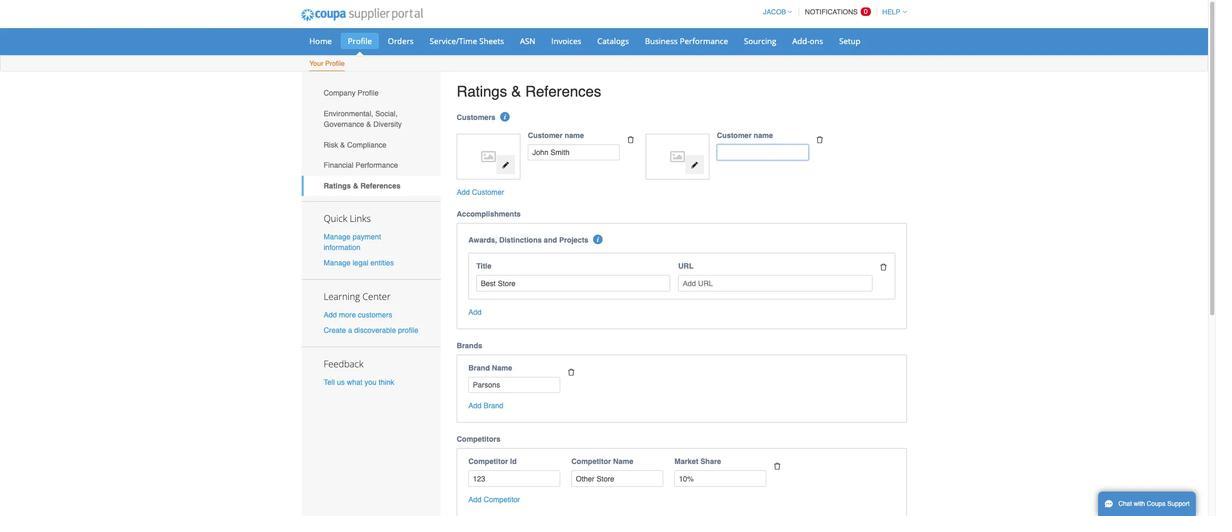 Task type: locate. For each thing, give the bounding box(es) containing it.
customer for customer name text box
[[528, 131, 563, 139]]

business performance link
[[638, 33, 735, 49]]

projects
[[559, 236, 589, 245]]

name for competitor name
[[613, 458, 634, 466]]

add up the competitors
[[469, 402, 482, 410]]

manage down information
[[324, 259, 351, 267]]

customer name up customer name text box
[[528, 131, 584, 139]]

brand name
[[469, 364, 512, 372]]

brand inside button
[[484, 402, 504, 410]]

change image image for customer name text box
[[502, 161, 510, 169]]

create a discoverable profile
[[324, 326, 418, 335]]

0 horizontal spatial name
[[492, 364, 512, 372]]

0 horizontal spatial change image image
[[502, 161, 510, 169]]

ratings & references up additional information image on the left
[[457, 83, 602, 100]]

your profile link
[[309, 57, 345, 71]]

add for add
[[469, 308, 482, 317]]

& left diversity
[[366, 120, 371, 129]]

1 horizontal spatial customer name
[[717, 131, 773, 139]]

0 horizontal spatial name
[[565, 131, 584, 139]]

learning center
[[324, 290, 391, 303]]

1 vertical spatial performance
[[356, 161, 398, 170]]

1 horizontal spatial performance
[[680, 36, 728, 46]]

& down asn link
[[511, 83, 521, 100]]

create a discoverable profile link
[[324, 326, 418, 335]]

ratings
[[457, 83, 507, 100], [324, 182, 351, 190]]

customer name up customer name text field
[[717, 131, 773, 139]]

jacob link
[[759, 8, 793, 16]]

brand down brands at the left bottom of the page
[[469, 364, 490, 372]]

0 horizontal spatial ratings & references
[[324, 182, 401, 190]]

add inside add competitor "button"
[[469, 496, 482, 504]]

title
[[476, 262, 492, 271]]

coupa supplier portal image
[[293, 2, 430, 28]]

invoices
[[552, 36, 582, 46]]

add-ons link
[[786, 33, 830, 49]]

1 name from the left
[[565, 131, 584, 139]]

0 horizontal spatial ratings
[[324, 182, 351, 190]]

2 name from the left
[[754, 131, 773, 139]]

ratings & references
[[457, 83, 602, 100], [324, 182, 401, 190]]

add inside add brand button
[[469, 402, 482, 410]]

add up "accomplishments"
[[457, 188, 470, 197]]

1 horizontal spatial references
[[525, 83, 602, 100]]

0 vertical spatial manage
[[324, 232, 351, 241]]

manage payment information
[[324, 232, 381, 252]]

0 vertical spatial ratings & references
[[457, 83, 602, 100]]

2 customer name from the left
[[717, 131, 773, 139]]

help
[[883, 8, 901, 16]]

1 vertical spatial manage
[[324, 259, 351, 267]]

orders link
[[381, 33, 421, 49]]

customer up customer name text box
[[528, 131, 563, 139]]

0 horizontal spatial logo image
[[462, 139, 515, 174]]

add up brands at the left bottom of the page
[[469, 308, 482, 317]]

1 vertical spatial profile
[[325, 59, 345, 67]]

profile right your
[[325, 59, 345, 67]]

0 vertical spatial ratings
[[457, 83, 507, 100]]

manage payment information link
[[324, 232, 381, 252]]

add-
[[793, 36, 810, 46]]

add button
[[469, 307, 482, 318]]

chat with coupa support button
[[1099, 492, 1196, 516]]

Brand Name text field
[[469, 377, 560, 393]]

0 horizontal spatial customer
[[472, 188, 504, 197]]

name up customer name text field
[[754, 131, 773, 139]]

add brand button
[[469, 401, 504, 411]]

2 change image image from the left
[[691, 161, 699, 169]]

add up 'create'
[[324, 311, 337, 319]]

customer name
[[528, 131, 584, 139], [717, 131, 773, 139]]

accomplishments
[[457, 210, 521, 219]]

customer
[[528, 131, 563, 139], [717, 131, 752, 139], [472, 188, 504, 197]]

1 vertical spatial brand
[[484, 402, 504, 410]]

1 manage from the top
[[324, 232, 351, 241]]

support
[[1168, 500, 1190, 508]]

1 horizontal spatial change image image
[[691, 161, 699, 169]]

1 vertical spatial ratings
[[324, 182, 351, 190]]

profile
[[348, 36, 372, 46], [325, 59, 345, 67], [358, 89, 379, 97]]

market
[[675, 458, 699, 466]]

1 logo image from the left
[[462, 139, 515, 174]]

Customer name text field
[[528, 144, 620, 160]]

0 vertical spatial brand
[[469, 364, 490, 372]]

1 vertical spatial name
[[613, 458, 634, 466]]

brand down brand name text field
[[484, 402, 504, 410]]

manage inside manage payment information
[[324, 232, 351, 241]]

name
[[492, 364, 512, 372], [613, 458, 634, 466]]

chat
[[1119, 500, 1132, 508]]

0 vertical spatial references
[[525, 83, 602, 100]]

a
[[348, 326, 352, 335]]

orders
[[388, 36, 414, 46]]

environmental,
[[324, 109, 373, 118]]

navigation
[[759, 2, 907, 22]]

home
[[309, 36, 332, 46]]

manage up information
[[324, 232, 351, 241]]

tell us what you think button
[[324, 377, 394, 388]]

social,
[[375, 109, 398, 118]]

ratings & references down financial performance
[[324, 182, 401, 190]]

profile up the 'environmental, social, governance & diversity' link
[[358, 89, 379, 97]]

add inside add customer button
[[457, 188, 470, 197]]

manage for manage payment information
[[324, 232, 351, 241]]

&
[[511, 83, 521, 100], [366, 120, 371, 129], [340, 141, 345, 149], [353, 182, 358, 190]]

customers
[[358, 311, 392, 319]]

ratings & references inside ratings & references "link"
[[324, 182, 401, 190]]

1 horizontal spatial name
[[613, 458, 634, 466]]

2 vertical spatial profile
[[358, 89, 379, 97]]

notifications 0
[[805, 7, 868, 16]]

performance up ratings & references "link"
[[356, 161, 398, 170]]

1 horizontal spatial name
[[754, 131, 773, 139]]

name up "competitor name" text field at the bottom of the page
[[613, 458, 634, 466]]

1 horizontal spatial logo image
[[651, 139, 704, 174]]

& inside environmental, social, governance & diversity
[[366, 120, 371, 129]]

references
[[525, 83, 602, 100], [361, 182, 401, 190]]

business performance
[[645, 36, 728, 46]]

2 manage from the top
[[324, 259, 351, 267]]

add down competitor id
[[469, 496, 482, 504]]

ratings up customers
[[457, 83, 507, 100]]

customer up customer name text field
[[717, 131, 752, 139]]

performance right business
[[680, 36, 728, 46]]

references down financial performance link
[[361, 182, 401, 190]]

market share
[[675, 458, 721, 466]]

competitor up "competitor name" text field at the bottom of the page
[[572, 458, 611, 466]]

ratings inside "link"
[[324, 182, 351, 190]]

1 horizontal spatial customer
[[528, 131, 563, 139]]

ratings down financial
[[324, 182, 351, 190]]

catalogs
[[597, 36, 629, 46]]

center
[[363, 290, 391, 303]]

Market Share text field
[[675, 471, 767, 487]]

asn
[[520, 36, 536, 46]]

environmental, social, governance & diversity link
[[301, 103, 441, 135]]

add more customers
[[324, 311, 392, 319]]

company profile link
[[301, 83, 441, 103]]

company profile
[[324, 89, 379, 97]]

1 vertical spatial ratings & references
[[324, 182, 401, 190]]

name
[[565, 131, 584, 139], [754, 131, 773, 139]]

0 horizontal spatial performance
[[356, 161, 398, 170]]

name up brand name text field
[[492, 364, 512, 372]]

URL text field
[[678, 275, 873, 292]]

change image image
[[502, 161, 510, 169], [691, 161, 699, 169]]

2 logo image from the left
[[651, 139, 704, 174]]

references inside "link"
[[361, 182, 401, 190]]

1 change image image from the left
[[502, 161, 510, 169]]

manage legal entities
[[324, 259, 394, 267]]

service/time sheets
[[430, 36, 504, 46]]

your profile
[[309, 59, 345, 67]]

you
[[365, 378, 377, 387]]

customer up "accomplishments"
[[472, 188, 504, 197]]

competitor for competitor name
[[572, 458, 611, 466]]

& down financial performance
[[353, 182, 358, 190]]

name up customer name text box
[[565, 131, 584, 139]]

competitor down competitor id text box
[[484, 496, 520, 504]]

Competitor Name text field
[[572, 471, 663, 487]]

references down the invoices
[[525, 83, 602, 100]]

think
[[379, 378, 394, 387]]

add
[[457, 188, 470, 197], [469, 308, 482, 317], [324, 311, 337, 319], [469, 402, 482, 410], [469, 496, 482, 504]]

Title text field
[[476, 275, 671, 292]]

share
[[701, 458, 721, 466]]

performance
[[680, 36, 728, 46], [356, 161, 398, 170]]

learning
[[324, 290, 360, 303]]

more
[[339, 311, 356, 319]]

profile down coupa supplier portal 'image'
[[348, 36, 372, 46]]

financial performance link
[[301, 155, 441, 176]]

setup
[[839, 36, 861, 46]]

logo image
[[462, 139, 515, 174], [651, 139, 704, 174]]

add competitor
[[469, 496, 520, 504]]

0 vertical spatial name
[[492, 364, 512, 372]]

add for add customer
[[457, 188, 470, 197]]

0 vertical spatial performance
[[680, 36, 728, 46]]

0 horizontal spatial references
[[361, 182, 401, 190]]

financial
[[324, 161, 354, 170]]

1 customer name from the left
[[528, 131, 584, 139]]

0 horizontal spatial customer name
[[528, 131, 584, 139]]

competitor down the competitors
[[469, 458, 508, 466]]

1 vertical spatial references
[[361, 182, 401, 190]]

information
[[324, 243, 361, 252]]

2 horizontal spatial customer
[[717, 131, 752, 139]]



Task type: vqa. For each thing, say whether or not it's contained in the screenshot.
"Community." inside the Pre-negotiated pricing of your goods or services you can offer to any Coupa buyer, as a trusted supplier for the Coupa Community.
no



Task type: describe. For each thing, give the bounding box(es) containing it.
name for brand name
[[492, 364, 512, 372]]

invoices link
[[545, 33, 588, 49]]

awards, distinctions and projects
[[469, 236, 589, 245]]

name for customer name text field
[[754, 131, 773, 139]]

Customer name text field
[[717, 144, 809, 160]]

sourcing link
[[737, 33, 784, 49]]

quick links
[[324, 212, 371, 224]]

financial performance
[[324, 161, 398, 170]]

sheets
[[479, 36, 504, 46]]

and
[[544, 236, 557, 245]]

competitor inside "button"
[[484, 496, 520, 504]]

service/time sheets link
[[423, 33, 511, 49]]

home link
[[303, 33, 339, 49]]

jacob
[[763, 8, 786, 16]]

profile for company profile
[[358, 89, 379, 97]]

& inside "link"
[[353, 182, 358, 190]]

additional information image
[[594, 235, 603, 245]]

links
[[350, 212, 371, 224]]

profile link
[[341, 33, 379, 49]]

create
[[324, 326, 346, 335]]

tell
[[324, 378, 335, 387]]

add for add more customers
[[324, 311, 337, 319]]

catalogs link
[[591, 33, 636, 49]]

add brand
[[469, 402, 504, 410]]

add for add competitor
[[469, 496, 482, 504]]

your
[[309, 59, 323, 67]]

add customer
[[457, 188, 504, 197]]

0 vertical spatial profile
[[348, 36, 372, 46]]

with
[[1134, 500, 1145, 508]]

id
[[510, 458, 517, 466]]

& right risk
[[340, 141, 345, 149]]

setup link
[[832, 33, 868, 49]]

navigation containing notifications 0
[[759, 2, 907, 22]]

discoverable
[[354, 326, 396, 335]]

competitor for competitor id
[[469, 458, 508, 466]]

sourcing
[[744, 36, 777, 46]]

awards,
[[469, 236, 497, 245]]

add competitor button
[[469, 495, 520, 505]]

1 horizontal spatial ratings
[[457, 83, 507, 100]]

customer for customer name text field
[[717, 131, 752, 139]]

Competitor Id text field
[[469, 471, 560, 487]]

0
[[864, 7, 868, 15]]

us
[[337, 378, 345, 387]]

feedback
[[324, 358, 364, 370]]

service/time
[[430, 36, 477, 46]]

company
[[324, 89, 356, 97]]

distinctions
[[499, 236, 542, 245]]

business
[[645, 36, 678, 46]]

risk
[[324, 141, 338, 149]]

add-ons
[[793, 36, 823, 46]]

name for customer name text box
[[565, 131, 584, 139]]

1 horizontal spatial ratings & references
[[457, 83, 602, 100]]

risk & compliance
[[324, 141, 387, 149]]

asn link
[[513, 33, 543, 49]]

customer name for customer name text box
[[528, 131, 584, 139]]

add customer button
[[457, 187, 504, 198]]

coupa
[[1147, 500, 1166, 508]]

compliance
[[347, 141, 387, 149]]

competitor id
[[469, 458, 517, 466]]

brands
[[457, 342, 482, 350]]

change image image for customer name text field
[[691, 161, 699, 169]]

competitors
[[457, 435, 501, 444]]

add for add brand
[[469, 402, 482, 410]]

risk & compliance link
[[301, 135, 441, 155]]

legal
[[353, 259, 368, 267]]

additional information image
[[501, 112, 510, 121]]

manage legal entities link
[[324, 259, 394, 267]]

profile for your profile
[[325, 59, 345, 67]]

ratings & references link
[[301, 176, 441, 196]]

payment
[[353, 232, 381, 241]]

profile
[[398, 326, 418, 335]]

chat with coupa support
[[1119, 500, 1190, 508]]

ons
[[810, 36, 823, 46]]

performance for financial performance
[[356, 161, 398, 170]]

customers
[[457, 113, 496, 121]]

diversity
[[373, 120, 402, 129]]

entities
[[370, 259, 394, 267]]

customer name for customer name text field
[[717, 131, 773, 139]]

performance for business performance
[[680, 36, 728, 46]]

logo image for the change image corresponding to customer name text field
[[651, 139, 704, 174]]

logo image for customer name text box's the change image
[[462, 139, 515, 174]]

environmental, social, governance & diversity
[[324, 109, 402, 129]]

competitor name
[[572, 458, 634, 466]]

quick
[[324, 212, 347, 224]]

governance
[[324, 120, 364, 129]]

manage for manage legal entities
[[324, 259, 351, 267]]

tell us what you think
[[324, 378, 394, 387]]

customer inside button
[[472, 188, 504, 197]]

add more customers link
[[324, 311, 392, 319]]

what
[[347, 378, 363, 387]]



